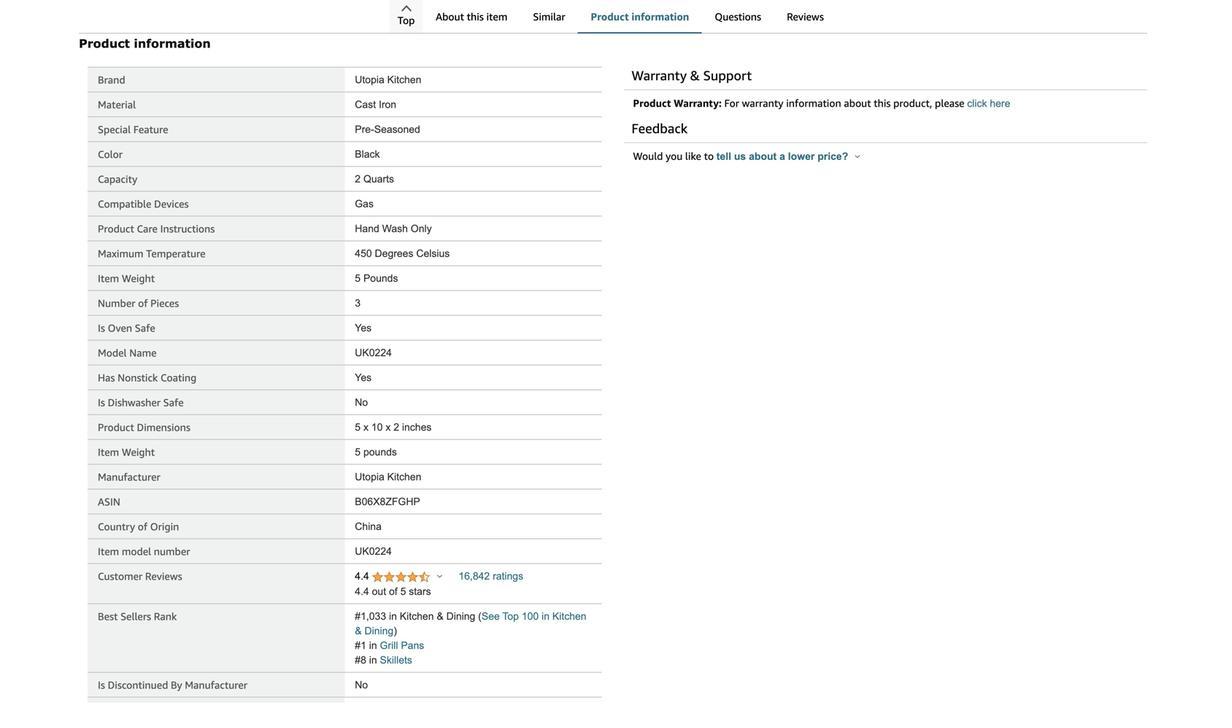Task type: describe. For each thing, give the bounding box(es) containing it.
safe for is oven safe
[[135, 322, 155, 334]]

inches
[[402, 422, 432, 433]]

0 vertical spatial dining
[[447, 611, 476, 622]]

2 vertical spatial of
[[389, 586, 398, 597]]

price?
[[818, 151, 849, 162]]

16,842 ratings
[[459, 571, 524, 582]]

utopia kitchen for brand
[[355, 74, 422, 86]]

to
[[704, 150, 714, 162]]

1 vertical spatial product information
[[79, 36, 211, 50]]

click
[[968, 98, 988, 109]]

care
[[137, 223, 158, 235]]

warranty
[[742, 97, 784, 109]]

popover image
[[437, 574, 443, 578]]

only
[[411, 223, 432, 234]]

for
[[725, 97, 740, 109]]

warranty & support
[[632, 68, 752, 83]]

pre-
[[355, 124, 374, 135]]

1 horizontal spatial about
[[845, 97, 872, 109]]

in inside the see top 100 in kitchen & dining
[[542, 611, 550, 622]]

please
[[936, 97, 965, 109]]

5 for 5 pounds
[[355, 447, 361, 458]]

4.4 button
[[355, 571, 443, 585]]

popover image
[[856, 155, 861, 158]]

iron
[[379, 99, 397, 110]]

model
[[98, 347, 127, 359]]

0 horizontal spatial reviews
[[145, 570, 182, 582]]

tell us about a lower price?
[[717, 151, 852, 162]]

2 quarts
[[355, 174, 394, 185]]

b06x8zfghp
[[355, 496, 420, 508]]

name
[[129, 347, 157, 359]]

like
[[686, 150, 702, 162]]

model name
[[98, 347, 157, 359]]

brand
[[98, 74, 125, 86]]

about
[[436, 11, 464, 23]]

product up the feedback
[[633, 97, 671, 109]]

see
[[482, 611, 500, 622]]

similar
[[533, 11, 566, 23]]

celsius
[[417, 248, 450, 259]]

model
[[122, 546, 151, 558]]

kitchen up iron
[[388, 74, 422, 86]]

#1
[[355, 640, 367, 652]]

#8
[[355, 655, 367, 666]]

1 vertical spatial about
[[749, 151, 777, 162]]

dining inside the see top 100 in kitchen & dining
[[365, 626, 394, 637]]

10
[[372, 422, 383, 433]]

item weight for 5 pounds
[[98, 272, 155, 285]]

nonstick
[[118, 372, 158, 384]]

coating
[[161, 372, 197, 384]]

item for pounds
[[98, 446, 119, 458]]

yes for safe
[[355, 323, 372, 334]]

product up brand at the left top of page
[[79, 36, 130, 50]]

2 vertical spatial information
[[787, 97, 842, 109]]

skillets
[[380, 655, 413, 666]]

)
[[394, 626, 397, 637]]

product right similar
[[591, 11, 629, 23]]

kitchen inside the see top 100 in kitchen & dining
[[553, 611, 587, 622]]

maximum temperature
[[98, 248, 206, 260]]

hand wash only
[[355, 223, 432, 234]]

skillets link
[[380, 655, 413, 666]]

is dishwasher safe
[[98, 397, 184, 409]]

weight for 5 pounds
[[122, 446, 155, 458]]

number of pieces
[[98, 297, 179, 309]]

instructions
[[160, 223, 215, 235]]

discontinued
[[108, 679, 168, 691]]

utopia for brand
[[355, 74, 385, 86]]

item model number
[[98, 546, 190, 558]]

utopia kitchen for manufacturer
[[355, 471, 422, 483]]

5 for 5 pounds
[[355, 273, 361, 284]]

450 degrees celsius
[[355, 248, 450, 259]]

black
[[355, 149, 380, 160]]

kitchen up b06x8zfghp
[[388, 471, 422, 483]]

product warranty: for warranty information about this product, please click here
[[633, 97, 1011, 109]]

pounds
[[364, 447, 397, 458]]

0 vertical spatial 2
[[355, 174, 361, 185]]

country
[[98, 521, 135, 533]]

capacity
[[98, 173, 137, 185]]

2 horizontal spatial &
[[691, 68, 700, 83]]

safe for is dishwasher safe
[[163, 397, 184, 409]]

pounds
[[364, 273, 398, 284]]

cast iron
[[355, 99, 397, 110]]

top inside the see top 100 in kitchen & dining
[[503, 611, 519, 622]]

click here link
[[968, 98, 1011, 109]]

5 pounds
[[355, 447, 397, 458]]

4.4 for 4.4
[[355, 571, 372, 582]]

item
[[487, 11, 508, 23]]

product down dishwasher
[[98, 421, 134, 434]]

#1,033 in kitchen & dining (
[[355, 611, 482, 622]]

number
[[98, 297, 135, 309]]

customer
[[98, 570, 143, 582]]

product,
[[894, 97, 933, 109]]

hand
[[355, 223, 380, 234]]

pans
[[401, 640, 424, 652]]

warranty:
[[674, 97, 722, 109]]

see top 100 in kitchen & dining link
[[355, 611, 587, 637]]

product care instructions
[[98, 223, 215, 235]]

in up the )
[[389, 611, 397, 622]]

1 x from the left
[[364, 422, 369, 433]]

by
[[171, 679, 182, 691]]

stars
[[409, 586, 431, 597]]

grill pans link
[[380, 640, 424, 652]]

number
[[154, 546, 190, 558]]

utopia for manufacturer
[[355, 471, 385, 483]]

16,842 ratings link
[[459, 571, 524, 582]]

sellers
[[121, 611, 151, 623]]

oven
[[108, 322, 132, 334]]



Task type: vqa. For each thing, say whether or not it's contained in the screenshot.
'Item Weight'
yes



Task type: locate. For each thing, give the bounding box(es) containing it.
0 horizontal spatial safe
[[135, 322, 155, 334]]

0 vertical spatial utopia kitchen
[[355, 74, 422, 86]]

2 uk0224 from the top
[[355, 546, 392, 557]]

temperature
[[146, 248, 206, 260]]

2 weight from the top
[[122, 446, 155, 458]]

yes
[[355, 323, 372, 334], [355, 372, 372, 383]]

0 vertical spatial reviews
[[787, 11, 824, 23]]

1 horizontal spatial manufacturer
[[185, 679, 248, 691]]

item for pounds
[[98, 272, 119, 285]]

0 vertical spatial of
[[138, 297, 148, 309]]

origin
[[150, 521, 179, 533]]

2 x from the left
[[386, 422, 391, 433]]

product up maximum
[[98, 223, 134, 235]]

is for is oven safe
[[98, 322, 105, 334]]

1 utopia from the top
[[355, 74, 385, 86]]

ratings
[[493, 571, 524, 582]]

2 yes from the top
[[355, 372, 372, 383]]

x left 10
[[364, 422, 369, 433]]

about up popover image
[[845, 97, 872, 109]]

4.4 out of 5 stars
[[355, 586, 431, 597]]

utopia down 5 pounds
[[355, 471, 385, 483]]

0 vertical spatial about
[[845, 97, 872, 109]]

5 x 10 x 2 inches
[[355, 422, 432, 433]]

x right 10
[[386, 422, 391, 433]]

1 horizontal spatial safe
[[163, 397, 184, 409]]

& up #1
[[355, 626, 362, 637]]

item weight down product dimensions
[[98, 446, 155, 458]]

2 vertical spatial is
[[98, 679, 105, 691]]

no down #8
[[355, 680, 368, 691]]

100
[[522, 611, 539, 622]]

2 vertical spatial &
[[355, 626, 362, 637]]

0 horizontal spatial top
[[398, 14, 415, 26]]

uk0224 down 3
[[355, 347, 392, 359]]

1 item from the top
[[98, 272, 119, 285]]

in
[[389, 611, 397, 622], [542, 611, 550, 622], [369, 640, 377, 652], [369, 655, 377, 666]]

2 horizontal spatial information
[[787, 97, 842, 109]]

in right #1
[[369, 640, 377, 652]]

china
[[355, 521, 382, 532]]

support
[[704, 68, 752, 83]]

dishwasher
[[108, 397, 161, 409]]

3 item from the top
[[98, 546, 119, 558]]

1 vertical spatial information
[[134, 36, 211, 50]]

1 weight from the top
[[122, 272, 155, 285]]

reviews down number
[[145, 570, 182, 582]]

1 yes from the top
[[355, 323, 372, 334]]

1 vertical spatial 2
[[394, 422, 399, 433]]

is down has
[[98, 397, 105, 409]]

kitchen right 100
[[553, 611, 587, 622]]

1 vertical spatial weight
[[122, 446, 155, 458]]

5 pounds
[[355, 273, 398, 284]]

4.4 left out
[[355, 586, 369, 597]]

kitchen down stars
[[400, 611, 434, 622]]

1 vertical spatial &
[[437, 611, 444, 622]]

weight for 5 pounds
[[122, 272, 155, 285]]

quarts
[[364, 174, 394, 185]]

1 vertical spatial this
[[874, 97, 891, 109]]

no
[[355, 397, 368, 408], [355, 680, 368, 691]]

best
[[98, 611, 118, 623]]

0 vertical spatial &
[[691, 68, 700, 83]]

2 item from the top
[[98, 446, 119, 458]]

reviews
[[787, 11, 824, 23], [145, 570, 182, 582]]

you
[[666, 150, 683, 162]]

cast
[[355, 99, 376, 110]]

dining down #1,033
[[365, 626, 394, 637]]

safe down coating
[[163, 397, 184, 409]]

in right 100
[[542, 611, 550, 622]]

0 horizontal spatial dining
[[365, 626, 394, 637]]

rank
[[154, 611, 177, 623]]

product dimensions
[[98, 421, 191, 434]]

0 vertical spatial product information
[[591, 11, 690, 23]]

product information
[[591, 11, 690, 23], [79, 36, 211, 50]]

& inside the see top 100 in kitchen & dining
[[355, 626, 362, 637]]

about left a
[[749, 151, 777, 162]]

out
[[372, 586, 386, 597]]

& left (
[[437, 611, 444, 622]]

safe
[[135, 322, 155, 334], [163, 397, 184, 409]]

4.4 for 4.4 out of 5 stars
[[355, 586, 369, 597]]

2 utopia kitchen from the top
[[355, 471, 422, 483]]

product information up brand at the left top of page
[[79, 36, 211, 50]]

1 item weight from the top
[[98, 272, 155, 285]]

0 vertical spatial item
[[98, 272, 119, 285]]

would
[[633, 150, 663, 162]]

manufacturer up asin
[[98, 471, 160, 483]]

1 uk0224 from the top
[[355, 347, 392, 359]]

utopia kitchen up b06x8zfghp
[[355, 471, 422, 483]]

material
[[98, 99, 136, 111]]

this left item
[[467, 11, 484, 23]]

warranty
[[632, 68, 687, 83]]

questions
[[715, 11, 762, 23]]

2 utopia from the top
[[355, 471, 385, 483]]

customer reviews
[[98, 570, 182, 582]]

1 horizontal spatial x
[[386, 422, 391, 433]]

2 left quarts
[[355, 174, 361, 185]]

grill
[[380, 640, 398, 652]]

best sellers rank
[[98, 611, 177, 623]]

1 4.4 from the top
[[355, 571, 372, 582]]

is left oven
[[98, 322, 105, 334]]

1 vertical spatial item weight
[[98, 446, 155, 458]]

uk0224 for model name
[[355, 347, 392, 359]]

0 vertical spatial item weight
[[98, 272, 155, 285]]

0 horizontal spatial x
[[364, 422, 369, 433]]

450
[[355, 248, 372, 259]]

uk0224 down china
[[355, 546, 392, 557]]

1 horizontal spatial product information
[[591, 11, 690, 23]]

of left pieces
[[138, 297, 148, 309]]

1 utopia kitchen from the top
[[355, 74, 422, 86]]

4.4 inside button
[[355, 571, 372, 582]]

is
[[98, 322, 105, 334], [98, 397, 105, 409], [98, 679, 105, 691]]

0 horizontal spatial product information
[[79, 36, 211, 50]]

1 is from the top
[[98, 322, 105, 334]]

1 horizontal spatial 2
[[394, 422, 399, 433]]

2 4.4 from the top
[[355, 586, 369, 597]]

0 vertical spatial this
[[467, 11, 484, 23]]

0 horizontal spatial manufacturer
[[98, 471, 160, 483]]

5 for 5 x 10 x 2 inches
[[355, 422, 361, 433]]

0 vertical spatial utopia
[[355, 74, 385, 86]]

this left product,
[[874, 97, 891, 109]]

0 horizontal spatial 2
[[355, 174, 361, 185]]

asin
[[98, 496, 120, 508]]

#1,033
[[355, 611, 386, 622]]

weight down product dimensions
[[122, 446, 155, 458]]

is for is discontinued by manufacturer
[[98, 679, 105, 691]]

16,842
[[459, 571, 490, 582]]

1 horizontal spatial information
[[632, 11, 690, 23]]

is oven safe
[[98, 322, 155, 334]]

information
[[632, 11, 690, 23], [134, 36, 211, 50], [787, 97, 842, 109]]

utopia kitchen up iron
[[355, 74, 422, 86]]

1 vertical spatial utopia kitchen
[[355, 471, 422, 483]]

0 vertical spatial yes
[[355, 323, 372, 334]]

top left about
[[398, 14, 415, 26]]

wash
[[382, 223, 408, 234]]

no up 5 x 10 x 2 inches at the left bottom of page
[[355, 397, 368, 408]]

1 vertical spatial item
[[98, 446, 119, 458]]

dining left (
[[447, 611, 476, 622]]

of left origin
[[138, 521, 148, 533]]

2 right 10
[[394, 422, 399, 433]]

3 is from the top
[[98, 679, 105, 691]]

weight
[[122, 272, 155, 285], [122, 446, 155, 458]]

1 vertical spatial manufacturer
[[185, 679, 248, 691]]

yes down 3
[[355, 323, 372, 334]]

1 vertical spatial of
[[138, 521, 148, 533]]

0 vertical spatial weight
[[122, 272, 155, 285]]

devices
[[154, 198, 189, 210]]

maximum
[[98, 248, 144, 260]]

seasoned
[[374, 124, 421, 135]]

no for is discontinued by manufacturer
[[355, 680, 368, 691]]

3
[[355, 298, 361, 309]]

1 vertical spatial yes
[[355, 372, 372, 383]]

0 horizontal spatial information
[[134, 36, 211, 50]]

dining
[[447, 611, 476, 622], [365, 626, 394, 637]]

is left the discontinued
[[98, 679, 105, 691]]

feature
[[133, 123, 168, 136]]

of
[[138, 297, 148, 309], [138, 521, 148, 533], [389, 586, 398, 597]]

0 vertical spatial 4.4
[[355, 571, 372, 582]]

reviews right questions
[[787, 11, 824, 23]]

us
[[735, 151, 747, 162]]

1 vertical spatial reviews
[[145, 570, 182, 582]]

1 horizontal spatial top
[[503, 611, 519, 622]]

of right out
[[389, 586, 398, 597]]

2 is from the top
[[98, 397, 105, 409]]

color
[[98, 148, 123, 160]]

yes for coating
[[355, 372, 372, 383]]

in right #8
[[369, 655, 377, 666]]

2 no from the top
[[355, 680, 368, 691]]

0 vertical spatial is
[[98, 322, 105, 334]]

weight up number of pieces
[[122, 272, 155, 285]]

1 vertical spatial dining
[[365, 626, 394, 637]]

manufacturer right by
[[185, 679, 248, 691]]

1 horizontal spatial dining
[[447, 611, 476, 622]]

yes up 10
[[355, 372, 372, 383]]

2 item weight from the top
[[98, 446, 155, 458]]

0 vertical spatial safe
[[135, 322, 155, 334]]

pieces
[[151, 297, 179, 309]]

5
[[355, 273, 361, 284], [355, 422, 361, 433], [355, 447, 361, 458], [401, 586, 406, 597]]

1 vertical spatial is
[[98, 397, 105, 409]]

1 vertical spatial 4.4
[[355, 586, 369, 597]]

1 vertical spatial top
[[503, 611, 519, 622]]

1 vertical spatial no
[[355, 680, 368, 691]]

1 vertical spatial safe
[[163, 397, 184, 409]]

0 horizontal spatial about
[[749, 151, 777, 162]]

no for is dishwasher safe
[[355, 397, 368, 408]]

item weight
[[98, 272, 155, 285], [98, 446, 155, 458]]

of for country
[[138, 521, 148, 533]]

0 vertical spatial information
[[632, 11, 690, 23]]

item down product dimensions
[[98, 446, 119, 458]]

item down country
[[98, 546, 119, 558]]

compatible devices
[[98, 198, 189, 210]]

4.4 up out
[[355, 571, 372, 582]]

2 vertical spatial item
[[98, 546, 119, 558]]

utopia up cast
[[355, 74, 385, 86]]

& up warranty:
[[691, 68, 700, 83]]

0 vertical spatial top
[[398, 14, 415, 26]]

1 horizontal spatial this
[[874, 97, 891, 109]]

manufacturer
[[98, 471, 160, 483], [185, 679, 248, 691]]

see top 100 in kitchen & dining
[[355, 611, 587, 637]]

is discontinued by manufacturer
[[98, 679, 248, 691]]

1 vertical spatial uk0224
[[355, 546, 392, 557]]

lower
[[789, 151, 815, 162]]

item weight down maximum
[[98, 272, 155, 285]]

product information up warranty
[[591, 11, 690, 23]]

uk0224 for item model number
[[355, 546, 392, 557]]

dimensions
[[137, 421, 191, 434]]

top left 100
[[503, 611, 519, 622]]

0 vertical spatial manufacturer
[[98, 471, 160, 483]]

of for number
[[138, 297, 148, 309]]

item up number on the top of page
[[98, 272, 119, 285]]

gas
[[355, 198, 374, 210]]

0 vertical spatial no
[[355, 397, 368, 408]]

1 horizontal spatial reviews
[[787, 11, 824, 23]]

pre-seasoned
[[355, 124, 421, 135]]

would you like to
[[633, 150, 717, 162]]

1 horizontal spatial &
[[437, 611, 444, 622]]

item weight for 5 pounds
[[98, 446, 155, 458]]

0 horizontal spatial this
[[467, 11, 484, 23]]

a
[[780, 151, 786, 162]]

0 vertical spatial uk0224
[[355, 347, 392, 359]]

#1 in grill pans #8 in skillets
[[355, 640, 424, 666]]

1 no from the top
[[355, 397, 368, 408]]

compatible
[[98, 198, 151, 210]]

is for is dishwasher safe
[[98, 397, 105, 409]]

safe up name
[[135, 322, 155, 334]]

0 horizontal spatial &
[[355, 626, 362, 637]]

special
[[98, 123, 131, 136]]

1 vertical spatial utopia
[[355, 471, 385, 483]]

tell
[[717, 151, 732, 162]]



